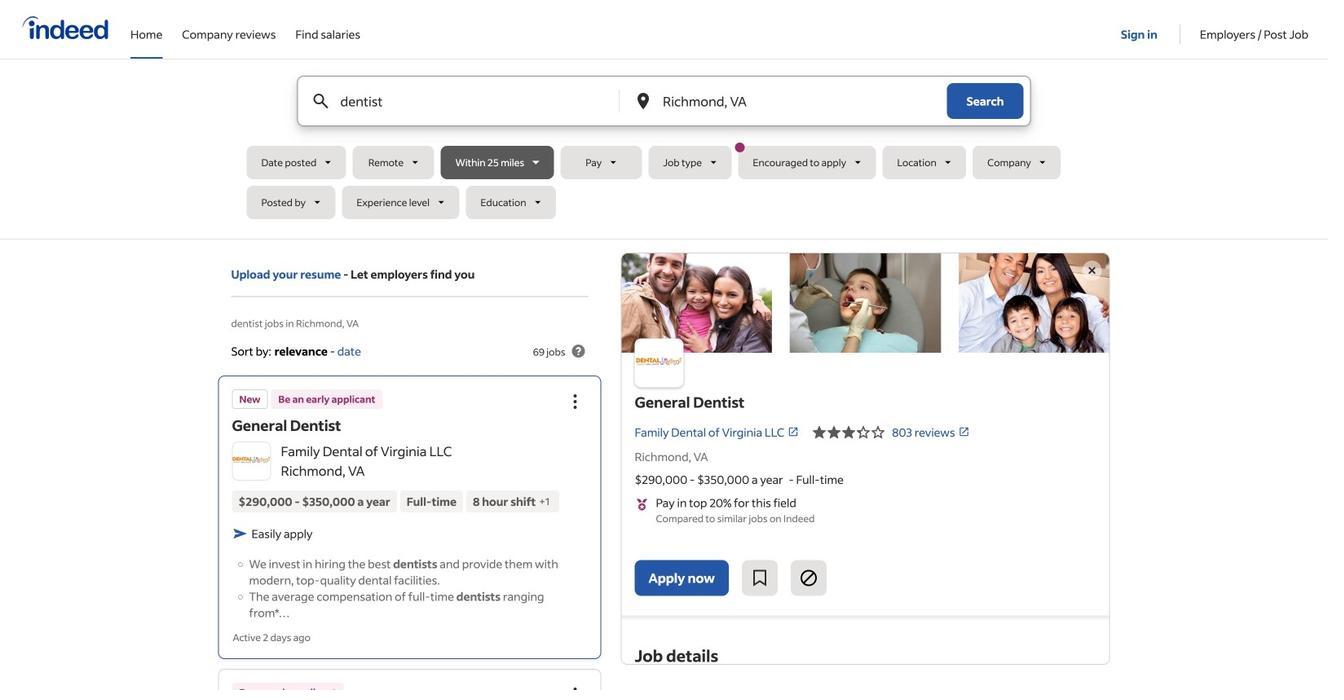 Task type: vqa. For each thing, say whether or not it's contained in the screenshot.
UTHealth Houston
no



Task type: locate. For each thing, give the bounding box(es) containing it.
3.2 out of 5 stars image
[[813, 423, 886, 443]]

help icon image
[[569, 342, 589, 361]]

None search field
[[247, 76, 1082, 226]]

not interested image
[[799, 569, 819, 589]]

family dental of virginia llc logo image
[[622, 254, 1110, 353], [635, 339, 684, 388]]

0 vertical spatial job actions for general dentist is collapsed image
[[566, 392, 585, 412]]

1 vertical spatial job actions for general dentist is collapsed image
[[566, 686, 585, 691]]

close job details image
[[1083, 261, 1103, 281]]

job actions for general dentist is collapsed image
[[566, 392, 585, 412], [566, 686, 585, 691]]

search: Job title, keywords, or company text field
[[337, 77, 592, 126]]



Task type: describe. For each thing, give the bounding box(es) containing it.
Edit location text field
[[660, 77, 915, 126]]

save this job image
[[750, 569, 770, 589]]

family dental of virginia llc (opens in a new tab) image
[[788, 427, 800, 438]]

3.2 out of 5 stars. link to 803 reviews company ratings (opens in a new tab) image
[[959, 427, 970, 438]]

2 job actions for general dentist is collapsed image from the top
[[566, 686, 585, 691]]

company logo image
[[233, 443, 270, 480]]

1 job actions for general dentist is collapsed image from the top
[[566, 392, 585, 412]]



